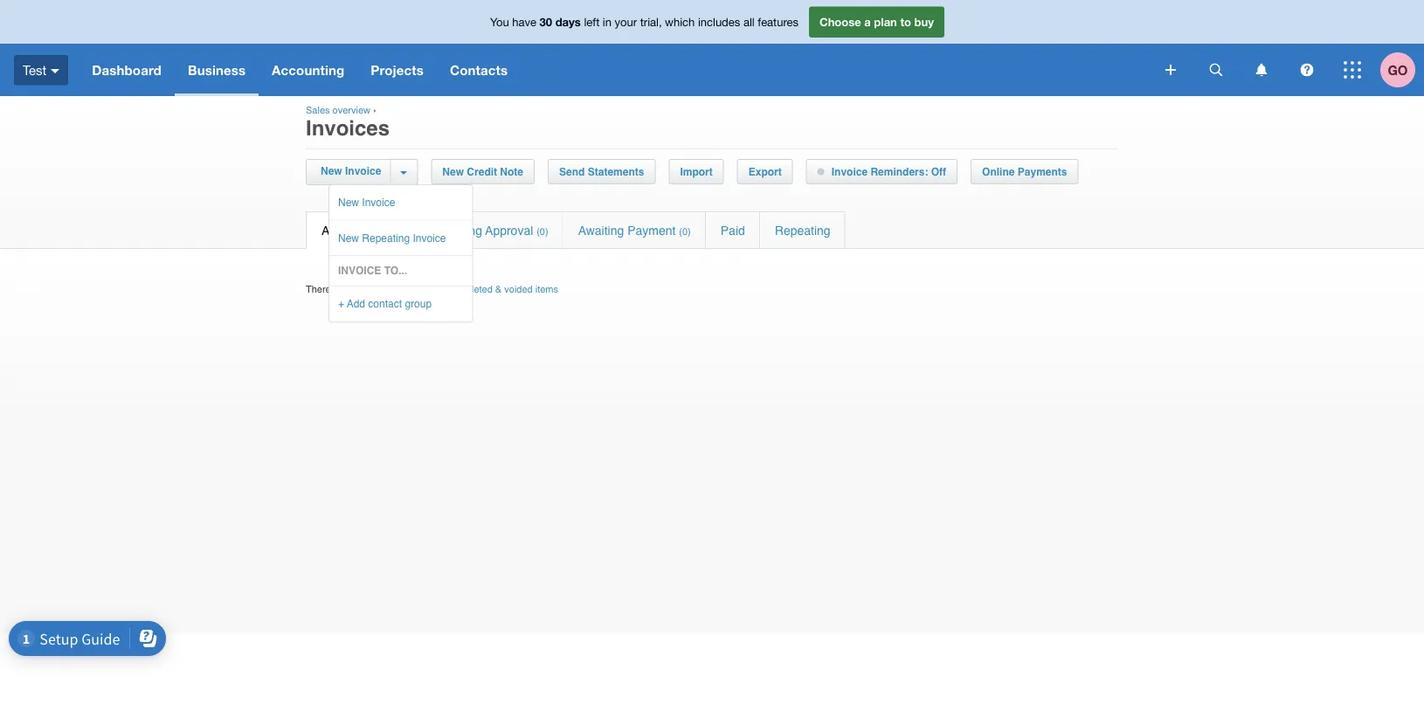 Task type: locate. For each thing, give the bounding box(es) containing it.
(0) right payment
[[679, 226, 691, 237]]

0 horizontal spatial awaiting
[[436, 223, 482, 237]]

online payments link
[[972, 160, 1078, 184]]

group
[[405, 298, 432, 310]]

items
[[364, 284, 387, 295], [535, 284, 558, 295]]

new right all
[[338, 232, 359, 244]]

invoice left reminders:
[[832, 166, 868, 178]]

are
[[334, 284, 348, 295]]

1 awaiting from the left
[[436, 223, 482, 237]]

all link
[[307, 212, 349, 248]]

new invoice down 'invoices'
[[321, 165, 381, 177]]

reminders:
[[871, 166, 929, 178]]

paid link
[[706, 212, 759, 248]]

new down 'invoices'
[[321, 165, 342, 177]]

repeating
[[775, 223, 831, 237], [362, 232, 410, 244]]

1 horizontal spatial repeating
[[775, 223, 831, 237]]

display.
[[400, 284, 432, 295]]

send statements
[[559, 166, 644, 178]]

items up + add contact group
[[364, 284, 387, 295]]

invoice
[[338, 265, 381, 277]]

projects button
[[358, 44, 437, 96]]

(0)
[[395, 226, 407, 237], [537, 226, 549, 237], [679, 226, 691, 237]]

invoice down 'invoices'
[[345, 165, 381, 177]]

0 horizontal spatial repeating
[[362, 232, 410, 244]]

send statements link
[[549, 160, 655, 184]]

(0) inside awaiting approval (0)
[[537, 226, 549, 237]]

accounting button
[[259, 44, 358, 96]]

show
[[434, 284, 459, 295]]

1 horizontal spatial awaiting
[[578, 223, 624, 237]]

›
[[373, 105, 376, 116]]

banner
[[0, 0, 1425, 96]]

repeating down export link
[[775, 223, 831, 237]]

import
[[680, 166, 713, 178]]

0 horizontal spatial (0)
[[395, 226, 407, 237]]

to...
[[384, 265, 407, 277]]

paid
[[721, 223, 745, 237]]

2 (0) from the left
[[537, 226, 549, 237]]

sales
[[306, 105, 330, 116]]

1 horizontal spatial (0)
[[537, 226, 549, 237]]

awaiting payment (0)
[[578, 223, 691, 237]]

navigation containing dashboard
[[79, 44, 1154, 96]]

(0) for awaiting approval
[[537, 226, 549, 237]]

new for the top new invoice link
[[321, 165, 342, 177]]

0 horizontal spatial svg image
[[51, 69, 60, 73]]

1 horizontal spatial to
[[901, 15, 911, 29]]

(0) right approval
[[537, 226, 549, 237]]

awaiting for awaiting approval
[[436, 223, 482, 237]]

new up all link
[[338, 197, 359, 209]]

go
[[1388, 62, 1408, 78]]

3 (0) from the left
[[679, 226, 691, 237]]

svg image inside test popup button
[[51, 69, 60, 73]]

business
[[188, 62, 246, 78]]

1 horizontal spatial items
[[535, 284, 558, 295]]

approval
[[485, 223, 533, 237]]

(0) for awaiting payment
[[679, 226, 691, 237]]

svg image
[[1344, 61, 1362, 79], [1210, 63, 1223, 76], [1301, 63, 1314, 76], [1166, 65, 1176, 75]]

0 horizontal spatial to
[[389, 284, 397, 295]]

which
[[665, 15, 695, 29]]

features
[[758, 15, 799, 29]]

new invoice up draft
[[338, 197, 395, 209]]

business button
[[175, 44, 259, 96]]

trial,
[[640, 15, 662, 29]]

contact
[[368, 298, 402, 310]]

invoice reminders:                                  off link
[[807, 160, 957, 184]]

(0) right draft
[[395, 226, 407, 237]]

contacts
[[450, 62, 508, 78]]

to left buy
[[901, 15, 911, 29]]

new invoice
[[321, 165, 381, 177], [338, 197, 395, 209]]

draft (0)
[[365, 223, 407, 237]]

0 vertical spatial to
[[901, 15, 911, 29]]

svg image
[[1256, 63, 1268, 76], [51, 69, 60, 73]]

1 (0) from the left
[[395, 226, 407, 237]]

invoice reminders:                                  off
[[832, 166, 947, 178]]

to up contact
[[389, 284, 397, 295]]

new invoice for the top new invoice link
[[321, 165, 381, 177]]

draft
[[365, 223, 391, 237]]

new invoice link up the new repeating invoice link
[[329, 185, 507, 220]]

invoice
[[345, 165, 381, 177], [832, 166, 868, 178], [362, 197, 395, 209], [413, 232, 446, 244]]

to inside banner
[[901, 15, 911, 29]]

contacts button
[[437, 44, 521, 96]]

0 vertical spatial new invoice
[[321, 165, 381, 177]]

new invoice link down 'invoices'
[[316, 160, 390, 184]]

deleted
[[461, 284, 493, 295]]

awaiting
[[436, 223, 482, 237], [578, 223, 624, 237]]

2 horizontal spatial (0)
[[679, 226, 691, 237]]

awaiting left payment
[[578, 223, 624, 237]]

accounting
[[272, 62, 345, 78]]

all
[[744, 15, 755, 29]]

awaiting left approval
[[436, 223, 482, 237]]

0 horizontal spatial items
[[364, 284, 387, 295]]

dashboard link
[[79, 44, 175, 96]]

navigation
[[79, 44, 1154, 96]]

+
[[338, 298, 344, 310]]

new credit note link
[[432, 160, 534, 184]]

new
[[321, 165, 342, 177], [443, 166, 464, 178], [338, 197, 359, 209], [338, 232, 359, 244]]

1 vertical spatial new invoice
[[338, 197, 395, 209]]

sales overview link
[[306, 105, 371, 116]]

1 items from the left
[[364, 284, 387, 295]]

repeating up to...
[[362, 232, 410, 244]]

includes
[[698, 15, 741, 29]]

projects
[[371, 62, 424, 78]]

new credit note
[[443, 166, 524, 178]]

credit
[[467, 166, 497, 178]]

1 vertical spatial to
[[389, 284, 397, 295]]

2 awaiting from the left
[[578, 223, 624, 237]]

statements
[[588, 166, 644, 178]]

new invoice link
[[316, 160, 390, 184], [329, 185, 507, 220]]

payment
[[628, 223, 676, 237]]

have
[[512, 15, 537, 29]]

there
[[306, 284, 331, 295]]

a
[[865, 15, 871, 29]]

to
[[901, 15, 911, 29], [389, 284, 397, 295]]

(0) inside awaiting payment (0)
[[679, 226, 691, 237]]

overview
[[333, 105, 371, 116]]

choose
[[820, 15, 861, 29]]

items right voided
[[535, 284, 558, 295]]

there are no items to display. show deleted & voided items
[[306, 284, 558, 295]]

days
[[556, 15, 581, 29]]

1 horizontal spatial svg image
[[1256, 63, 1268, 76]]

awaiting for awaiting payment
[[578, 223, 624, 237]]

payments
[[1018, 166, 1068, 178]]



Task type: vqa. For each thing, say whether or not it's contained in the screenshot.
topmost details
no



Task type: describe. For each thing, give the bounding box(es) containing it.
buy
[[915, 15, 934, 29]]

left
[[584, 15, 600, 29]]

dashboard
[[92, 62, 162, 78]]

you have 30 days left in your trial, which includes all features
[[490, 15, 799, 29]]

new repeating invoice link
[[329, 221, 507, 255]]

online payments
[[982, 166, 1068, 178]]

+ add contact group
[[338, 298, 432, 310]]

all
[[322, 223, 335, 237]]

sales overview › invoices
[[306, 105, 390, 140]]

off
[[931, 166, 947, 178]]

new for the bottommost new invoice link
[[338, 197, 359, 209]]

30
[[540, 15, 552, 29]]

your
[[615, 15, 637, 29]]

voided
[[504, 284, 533, 295]]

awaiting approval (0)
[[436, 223, 549, 237]]

send
[[559, 166, 585, 178]]

online
[[982, 166, 1015, 178]]

import link
[[670, 160, 723, 184]]

no
[[350, 284, 361, 295]]

&
[[495, 284, 502, 295]]

choose a plan to buy
[[820, 15, 934, 29]]

new left credit
[[443, 166, 464, 178]]

in
[[603, 15, 612, 29]]

1 vertical spatial new invoice link
[[329, 185, 507, 220]]

invoice up draft
[[362, 197, 395, 209]]

note
[[500, 166, 524, 178]]

add
[[347, 298, 365, 310]]

export link
[[738, 160, 792, 184]]

you
[[490, 15, 509, 29]]

go button
[[1381, 44, 1425, 96]]

invoices
[[306, 116, 390, 140]]

navigation inside banner
[[79, 44, 1154, 96]]

+ add contact group link
[[329, 287, 507, 321]]

new repeating invoice
[[338, 232, 446, 244]]

0 vertical spatial new invoice link
[[316, 160, 390, 184]]

show deleted & voided items link
[[434, 284, 558, 295]]

new invoice for the bottommost new invoice link
[[338, 197, 395, 209]]

new for the new repeating invoice link
[[338, 232, 359, 244]]

(0) inside draft (0)
[[395, 226, 407, 237]]

invoice to...
[[338, 265, 407, 277]]

test button
[[0, 44, 79, 96]]

repeating link
[[760, 212, 846, 248]]

test
[[23, 62, 47, 78]]

plan
[[874, 15, 897, 29]]

banner containing dashboard
[[0, 0, 1425, 96]]

export
[[749, 166, 782, 178]]

2 items from the left
[[535, 284, 558, 295]]

invoice right draft (0)
[[413, 232, 446, 244]]



